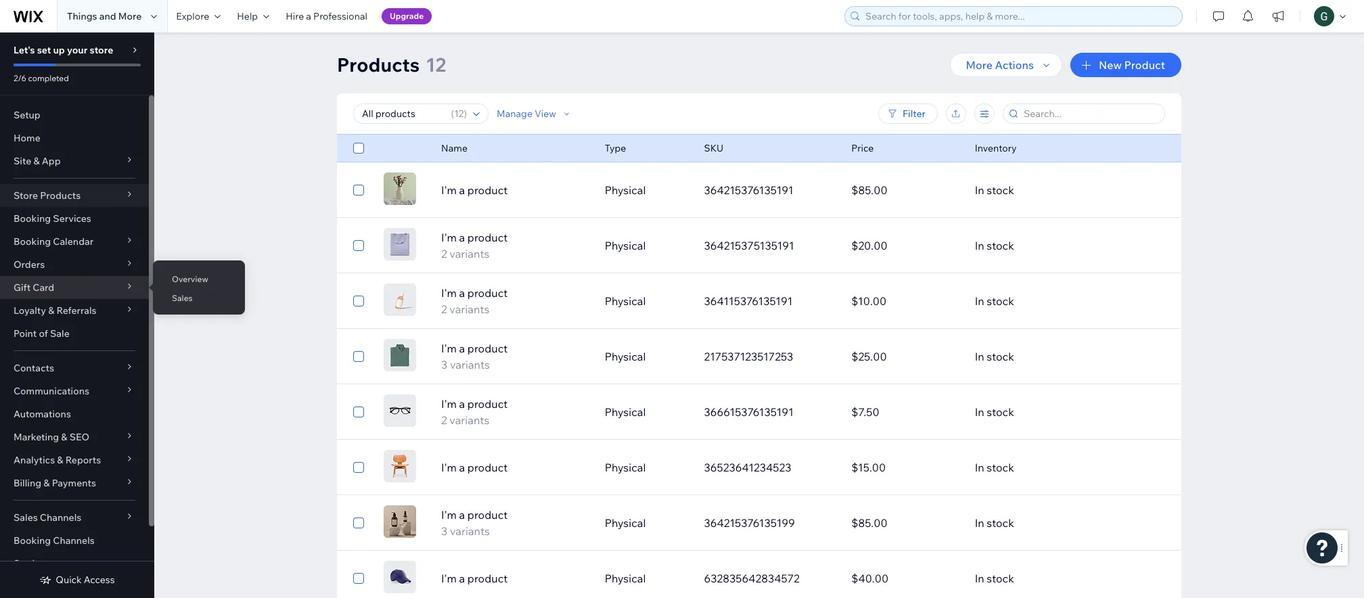 Task type: describe. For each thing, give the bounding box(es) containing it.
$85.00 for 364215376135199
[[852, 516, 888, 530]]

3 product from the top
[[468, 286, 508, 300]]

more actions button
[[950, 53, 1063, 77]]

manage view
[[497, 108, 556, 120]]

referrals
[[57, 305, 97, 317]]

i'm a product 2 variants for 364215375135191
[[441, 231, 508, 261]]

manage view button
[[497, 108, 573, 120]]

in stock link for 36523641234523
[[967, 451, 1114, 484]]

physical link for 36523641234523
[[597, 451, 696, 484]]

of
[[39, 328, 48, 340]]

booking channels
[[14, 535, 95, 547]]

booking services link
[[0, 207, 149, 230]]

$25.00
[[852, 350, 887, 363]]

your
[[67, 44, 87, 56]]

in stock link for 217537123517253
[[967, 340, 1114, 373]]

sales link
[[153, 287, 245, 310]]

and
[[99, 10, 116, 22]]

sales channels button
[[0, 506, 149, 529]]

store
[[14, 190, 38, 202]]

2 for 364115376135191
[[441, 303, 447, 316]]

things and more
[[67, 10, 142, 22]]

physical for 364215375135191
[[605, 239, 646, 252]]

reports
[[65, 454, 101, 466]]

5 i'm from the top
[[441, 397, 457, 411]]

sales for sales
[[172, 293, 193, 303]]

& for analytics
[[57, 454, 63, 466]]

8 product from the top
[[468, 572, 508, 585]]

automations
[[14, 408, 71, 420]]

physical link for 364215376135199
[[597, 507, 696, 539]]

billing & payments button
[[0, 472, 149, 495]]

point of sale link
[[0, 322, 149, 345]]

1 horizontal spatial products
[[337, 53, 420, 76]]

6 product from the top
[[468, 461, 508, 474]]

communications button
[[0, 380, 149, 403]]

contacts
[[14, 362, 54, 374]]

new
[[1099, 58, 1122, 72]]

stock for 632835642834572
[[987, 572, 1014, 585]]

3 for 217537123517253
[[441, 358, 448, 372]]

in stock link for 632835642834572
[[967, 562, 1114, 595]]

home link
[[0, 127, 149, 150]]

i'm a product for 632835642834572
[[441, 572, 508, 585]]

)
[[464, 108, 467, 120]]

(
[[451, 108, 454, 120]]

inventory
[[975, 142, 1017, 154]]

2 for 364215375135191
[[441, 247, 447, 261]]

marketing & seo button
[[0, 426, 149, 449]]

i'm a product for 36523641234523
[[441, 461, 508, 474]]

2 for 366615376135191
[[441, 414, 447, 427]]

gift card button
[[0, 276, 149, 299]]

$10.00
[[852, 294, 887, 308]]

billing
[[14, 477, 41, 489]]

analytics & reports
[[14, 454, 101, 466]]

2 i'm from the top
[[441, 231, 457, 244]]

in stock link for 364215376135199
[[967, 507, 1114, 539]]

2 product from the top
[[468, 231, 508, 244]]

let's set up your store
[[14, 44, 113, 56]]

sales channels
[[14, 512, 81, 524]]

seo
[[69, 431, 89, 443]]

i'm a product link for 632835642834572
[[433, 571, 597, 587]]

variants for 364215376135199
[[450, 525, 490, 538]]

$7.50 link
[[843, 396, 967, 428]]

upgrade button
[[382, 8, 432, 24]]

in for 217537123517253
[[975, 350, 985, 363]]

setup link
[[0, 104, 149, 127]]

booking calendar button
[[0, 230, 149, 253]]

364215376135199 link
[[696, 507, 843, 539]]

point
[[14, 328, 37, 340]]

& for marketing
[[61, 431, 67, 443]]

new product button
[[1071, 53, 1182, 77]]

card
[[33, 282, 54, 294]]

automations link
[[0, 403, 149, 426]]

site & app
[[14, 155, 61, 167]]

in stock link for 366615376135191
[[967, 396, 1114, 428]]

7 i'm from the top
[[441, 508, 457, 522]]

product
[[1124, 58, 1165, 72]]

gift card
[[14, 282, 54, 294]]

2/6
[[14, 73, 26, 83]]

Search... field
[[1020, 104, 1161, 123]]

$10.00 link
[[843, 285, 967, 317]]

$20.00 link
[[843, 229, 967, 262]]

physical link for 364115376135191
[[597, 285, 696, 317]]

in stock for 364115376135191
[[975, 294, 1014, 308]]

professional
[[313, 10, 367, 22]]

stock for 364215376135191
[[987, 183, 1014, 197]]

in stock link for 364215376135191
[[967, 174, 1114, 206]]

$25.00 link
[[843, 340, 967, 373]]

4 i'm from the top
[[441, 342, 457, 355]]

explore
[[176, 10, 209, 22]]

contacts button
[[0, 357, 149, 380]]

3 for 364215376135199
[[441, 525, 448, 538]]

quick access button
[[39, 574, 115, 586]]

366615376135191 link
[[696, 396, 843, 428]]

analytics & reports button
[[0, 449, 149, 472]]

store products
[[14, 190, 81, 202]]

& for billing
[[43, 477, 50, 489]]

more actions
[[966, 58, 1034, 72]]

217537123517253 link
[[696, 340, 843, 373]]

marketing & seo
[[14, 431, 89, 443]]

366615376135191
[[704, 405, 794, 419]]

physical for 366615376135191
[[605, 405, 646, 419]]

hire a professional
[[286, 10, 367, 22]]

point of sale
[[14, 328, 70, 340]]

hire a professional link
[[278, 0, 376, 32]]

communications
[[14, 385, 89, 397]]

in stock for 366615376135191
[[975, 405, 1014, 419]]

services
[[53, 213, 91, 225]]

physical for 364215376135199
[[605, 516, 646, 530]]

variants for 364115376135191
[[450, 303, 490, 316]]

in for 366615376135191
[[975, 405, 985, 419]]

in for 364115376135191
[[975, 294, 985, 308]]

settings link
[[0, 552, 149, 575]]

loyalty
[[14, 305, 46, 317]]

orders button
[[0, 253, 149, 276]]

in stock for 217537123517253
[[975, 350, 1014, 363]]

quick access
[[56, 574, 115, 586]]

$85.00 link for 364215376135191
[[843, 174, 967, 206]]

2/6 completed
[[14, 73, 69, 83]]

type
[[605, 142, 626, 154]]

stock for 217537123517253
[[987, 350, 1014, 363]]

in for 364215376135191
[[975, 183, 985, 197]]

sales for sales channels
[[14, 512, 38, 524]]

$85.00 link for 364215376135199
[[843, 507, 967, 539]]

$40.00
[[852, 572, 889, 585]]

let's
[[14, 44, 35, 56]]

1 product from the top
[[468, 183, 508, 197]]

site
[[14, 155, 31, 167]]

variants for 364215375135191
[[450, 247, 490, 261]]

& for loyalty
[[48, 305, 54, 317]]

$40.00 link
[[843, 562, 967, 595]]

booking calendar
[[14, 236, 93, 248]]

$85.00 for 364215376135191
[[852, 183, 888, 197]]

more inside popup button
[[966, 58, 993, 72]]

new product
[[1099, 58, 1165, 72]]



Task type: vqa. For each thing, say whether or not it's contained in the screenshot.


Task type: locate. For each thing, give the bounding box(es) containing it.
0 vertical spatial 12
[[426, 53, 446, 76]]

8 in stock from the top
[[975, 572, 1014, 585]]

channels
[[40, 512, 81, 524], [53, 535, 95, 547]]

4 product from the top
[[468, 342, 508, 355]]

2 physical from the top
[[605, 239, 646, 252]]

3 i'm a product from the top
[[441, 572, 508, 585]]

8 stock from the top
[[987, 572, 1014, 585]]

in stock for 632835642834572
[[975, 572, 1014, 585]]

6 in stock link from the top
[[967, 451, 1114, 484]]

4 in stock link from the top
[[967, 340, 1114, 373]]

variants for 217537123517253
[[450, 358, 490, 372]]

4 physical link from the top
[[597, 340, 696, 373]]

1 physical link from the top
[[597, 174, 696, 206]]

booking up settings on the left bottom
[[14, 535, 51, 547]]

actions
[[995, 58, 1034, 72]]

completed
[[28, 73, 69, 83]]

2 vertical spatial i'm a product 2 variants
[[441, 397, 508, 427]]

5 product from the top
[[468, 397, 508, 411]]

booking up orders
[[14, 236, 51, 248]]

364215376135191 link
[[696, 174, 843, 206]]

0 vertical spatial $85.00
[[852, 183, 888, 197]]

in stock link for 364215375135191
[[967, 229, 1114, 262]]

2 i'm a product 3 variants from the top
[[441, 508, 508, 538]]

in for 364215376135199
[[975, 516, 985, 530]]

1 vertical spatial 12
[[454, 108, 464, 120]]

2 i'm a product from the top
[[441, 461, 508, 474]]

7 product from the top
[[468, 508, 508, 522]]

stock for 366615376135191
[[987, 405, 1014, 419]]

set
[[37, 44, 51, 56]]

booking for booking calendar
[[14, 236, 51, 248]]

i'm a product 2 variants for 366615376135191
[[441, 397, 508, 427]]

1 i'm a product 3 variants from the top
[[441, 342, 508, 372]]

$85.00
[[852, 183, 888, 197], [852, 516, 888, 530]]

6 in stock from the top
[[975, 461, 1014, 474]]

products 12
[[337, 53, 446, 76]]

2 3 from the top
[[441, 525, 448, 538]]

6 i'm from the top
[[441, 461, 457, 474]]

channels down sales channels dropdown button on the left of the page
[[53, 535, 95, 547]]

loyalty & referrals button
[[0, 299, 149, 322]]

in stock for 364215376135191
[[975, 183, 1014, 197]]

8 physical link from the top
[[597, 562, 696, 595]]

site & app button
[[0, 150, 149, 173]]

i'm a product
[[441, 183, 508, 197], [441, 461, 508, 474], [441, 572, 508, 585]]

2 in stock from the top
[[975, 239, 1014, 252]]

store products button
[[0, 184, 149, 207]]

in
[[975, 183, 985, 197], [975, 239, 985, 252], [975, 294, 985, 308], [975, 350, 985, 363], [975, 405, 985, 419], [975, 461, 985, 474], [975, 516, 985, 530], [975, 572, 985, 585]]

& right loyalty
[[48, 305, 54, 317]]

in stock link for 364115376135191
[[967, 285, 1114, 317]]

i'm
[[441, 183, 457, 197], [441, 231, 457, 244], [441, 286, 457, 300], [441, 342, 457, 355], [441, 397, 457, 411], [441, 461, 457, 474], [441, 508, 457, 522], [441, 572, 457, 585]]

$7.50
[[852, 405, 880, 419]]

$85.00 down price
[[852, 183, 888, 197]]

Search for tools, apps, help & more... field
[[862, 7, 1178, 26]]

& inside popup button
[[61, 431, 67, 443]]

in stock for 364215376135199
[[975, 516, 1014, 530]]

stock for 364215375135191
[[987, 239, 1014, 252]]

sidebar element
[[0, 32, 154, 598]]

i'm a product 2 variants for 364115376135191
[[441, 286, 508, 316]]

364215375135191 link
[[696, 229, 843, 262]]

1 vertical spatial 2
[[441, 303, 447, 316]]

2 vertical spatial i'm a product
[[441, 572, 508, 585]]

364115376135191
[[704, 294, 793, 308]]

6 in from the top
[[975, 461, 985, 474]]

booking inside popup button
[[14, 236, 51, 248]]

variants
[[450, 247, 490, 261], [450, 303, 490, 316], [450, 358, 490, 372], [450, 414, 490, 427], [450, 525, 490, 538]]

channels for sales channels
[[40, 512, 81, 524]]

7 in stock link from the top
[[967, 507, 1114, 539]]

in stock for 36523641234523
[[975, 461, 1014, 474]]

physical for 632835642834572
[[605, 572, 646, 585]]

0 horizontal spatial more
[[118, 10, 142, 22]]

1 vertical spatial 3
[[441, 525, 448, 538]]

channels up booking channels
[[40, 512, 81, 524]]

1 horizontal spatial more
[[966, 58, 993, 72]]

channels inside dropdown button
[[40, 512, 81, 524]]

1 2 from the top
[[441, 247, 447, 261]]

6 physical from the top
[[605, 461, 646, 474]]

2 stock from the top
[[987, 239, 1014, 252]]

3 booking from the top
[[14, 535, 51, 547]]

364215375135191
[[704, 239, 794, 252]]

1 vertical spatial $85.00 link
[[843, 507, 967, 539]]

4 stock from the top
[[987, 350, 1014, 363]]

2
[[441, 247, 447, 261], [441, 303, 447, 316], [441, 414, 447, 427]]

2 variants from the top
[[450, 303, 490, 316]]

1 physical from the top
[[605, 183, 646, 197]]

3 stock from the top
[[987, 294, 1014, 308]]

0 vertical spatial booking
[[14, 213, 51, 225]]

more right and
[[118, 10, 142, 22]]

booking services
[[14, 213, 91, 225]]

12 for ( 12 )
[[454, 108, 464, 120]]

3 i'm from the top
[[441, 286, 457, 300]]

6 stock from the top
[[987, 461, 1014, 474]]

variants for 366615376135191
[[450, 414, 490, 427]]

1 vertical spatial i'm a product 2 variants
[[441, 286, 508, 316]]

more left actions
[[966, 58, 993, 72]]

7 in from the top
[[975, 516, 985, 530]]

1 vertical spatial more
[[966, 58, 993, 72]]

billing & payments
[[14, 477, 96, 489]]

channels for booking channels
[[53, 535, 95, 547]]

physical link for 632835642834572
[[597, 562, 696, 595]]

orders
[[14, 259, 45, 271]]

calendar
[[53, 236, 93, 248]]

0 vertical spatial sales
[[172, 293, 193, 303]]

physical link for 217537123517253
[[597, 340, 696, 373]]

loyalty & referrals
[[14, 305, 97, 317]]

2 vertical spatial booking
[[14, 535, 51, 547]]

12
[[426, 53, 446, 76], [454, 108, 464, 120]]

physical
[[605, 183, 646, 197], [605, 239, 646, 252], [605, 294, 646, 308], [605, 350, 646, 363], [605, 405, 646, 419], [605, 461, 646, 474], [605, 516, 646, 530], [605, 572, 646, 585]]

3 physical link from the top
[[597, 285, 696, 317]]

payments
[[52, 477, 96, 489]]

6 physical link from the top
[[597, 451, 696, 484]]

$20.00
[[852, 239, 888, 252]]

name
[[441, 142, 468, 154]]

3 i'm a product link from the top
[[433, 571, 597, 587]]

5 physical link from the top
[[597, 396, 696, 428]]

1 i'm from the top
[[441, 183, 457, 197]]

i'm a product 3 variants for 217537123517253
[[441, 342, 508, 372]]

app
[[42, 155, 61, 167]]

0 vertical spatial 2
[[441, 247, 447, 261]]

sales
[[172, 293, 193, 303], [14, 512, 38, 524]]

7 stock from the top
[[987, 516, 1014, 530]]

sales inside dropdown button
[[14, 512, 38, 524]]

2 physical link from the top
[[597, 229, 696, 262]]

1 in stock from the top
[[975, 183, 1014, 197]]

i'm a product 3 variants for 364215376135199
[[441, 508, 508, 538]]

1 vertical spatial i'm a product link
[[433, 460, 597, 476]]

8 i'm from the top
[[441, 572, 457, 585]]

3 physical from the top
[[605, 294, 646, 308]]

booking down the store
[[14, 213, 51, 225]]

1 vertical spatial i'm a product
[[441, 461, 508, 474]]

3 in stock from the top
[[975, 294, 1014, 308]]

1 vertical spatial sales
[[14, 512, 38, 524]]

1 vertical spatial channels
[[53, 535, 95, 547]]

products up the booking services
[[40, 190, 81, 202]]

0 vertical spatial channels
[[40, 512, 81, 524]]

0 horizontal spatial sales
[[14, 512, 38, 524]]

in stock for 364215375135191
[[975, 239, 1014, 252]]

3 variants from the top
[[450, 358, 490, 372]]

2 $85.00 link from the top
[[843, 507, 967, 539]]

i'm a product link
[[433, 182, 597, 198], [433, 460, 597, 476], [433, 571, 597, 587]]

quick
[[56, 574, 82, 586]]

$85.00 link up $40.00 link
[[843, 507, 967, 539]]

help
[[237, 10, 258, 22]]

& inside dropdown button
[[57, 454, 63, 466]]

364115376135191 link
[[696, 285, 843, 317]]

& right billing
[[43, 477, 50, 489]]

2 $85.00 from the top
[[852, 516, 888, 530]]

hire
[[286, 10, 304, 22]]

2 in stock link from the top
[[967, 229, 1114, 262]]

stock for 364215376135199
[[987, 516, 1014, 530]]

0 horizontal spatial 12
[[426, 53, 446, 76]]

in for 364215375135191
[[975, 239, 985, 252]]

sales down overview
[[172, 293, 193, 303]]

5 stock from the top
[[987, 405, 1014, 419]]

help button
[[229, 0, 278, 32]]

upgrade
[[390, 11, 424, 21]]

1 vertical spatial i'm a product 3 variants
[[441, 508, 508, 538]]

$15.00
[[852, 461, 886, 474]]

0 vertical spatial i'm a product
[[441, 183, 508, 197]]

up
[[53, 44, 65, 56]]

booking channels link
[[0, 529, 149, 552]]

i'm a product 2 variants
[[441, 231, 508, 261], [441, 286, 508, 316], [441, 397, 508, 427]]

gift
[[14, 282, 31, 294]]

marketing
[[14, 431, 59, 443]]

12 up name on the left of page
[[454, 108, 464, 120]]

2 2 from the top
[[441, 303, 447, 316]]

Unsaved view field
[[358, 104, 447, 123]]

0 vertical spatial i'm a product 3 variants
[[441, 342, 508, 372]]

12 for products 12
[[426, 53, 446, 76]]

3 i'm a product 2 variants from the top
[[441, 397, 508, 427]]

0 vertical spatial $85.00 link
[[843, 174, 967, 206]]

0 vertical spatial i'm a product link
[[433, 182, 597, 198]]

None checkbox
[[353, 140, 364, 156], [353, 182, 364, 198], [353, 293, 364, 309], [353, 404, 364, 420], [353, 515, 364, 531], [353, 571, 364, 587], [353, 140, 364, 156], [353, 182, 364, 198], [353, 293, 364, 309], [353, 404, 364, 420], [353, 515, 364, 531], [353, 571, 364, 587]]

view
[[535, 108, 556, 120]]

1 $85.00 from the top
[[852, 183, 888, 197]]

1 in stock link from the top
[[967, 174, 1114, 206]]

2 in from the top
[[975, 239, 985, 252]]

in for 632835642834572
[[975, 572, 985, 585]]

filter
[[903, 108, 926, 120]]

product
[[468, 183, 508, 197], [468, 231, 508, 244], [468, 286, 508, 300], [468, 342, 508, 355], [468, 397, 508, 411], [468, 461, 508, 474], [468, 508, 508, 522], [468, 572, 508, 585]]

36523641234523
[[704, 461, 791, 474]]

filter button
[[878, 104, 938, 124]]

7 in stock from the top
[[975, 516, 1014, 530]]

2 booking from the top
[[14, 236, 51, 248]]

3 2 from the top
[[441, 414, 447, 427]]

booking for booking services
[[14, 213, 51, 225]]

a
[[306, 10, 311, 22], [459, 183, 465, 197], [459, 231, 465, 244], [459, 286, 465, 300], [459, 342, 465, 355], [459, 397, 465, 411], [459, 461, 465, 474], [459, 508, 465, 522], [459, 572, 465, 585]]

stock for 364115376135191
[[987, 294, 1014, 308]]

1 variants from the top
[[450, 247, 490, 261]]

1 $85.00 link from the top
[[843, 174, 967, 206]]

0 vertical spatial 3
[[441, 358, 448, 372]]

physical link for 364215375135191
[[597, 229, 696, 262]]

8 in from the top
[[975, 572, 985, 585]]

217537123517253
[[704, 350, 793, 363]]

products up 'unsaved view' field
[[337, 53, 420, 76]]

0 vertical spatial more
[[118, 10, 142, 22]]

1 i'm a product link from the top
[[433, 182, 597, 198]]

stock for 36523641234523
[[987, 461, 1014, 474]]

5 variants from the top
[[450, 525, 490, 538]]

1 i'm a product from the top
[[441, 183, 508, 197]]

2 i'm a product 2 variants from the top
[[441, 286, 508, 316]]

i'm a product link for 364215376135191
[[433, 182, 597, 198]]

store
[[90, 44, 113, 56]]

settings
[[14, 558, 51, 570]]

1 vertical spatial products
[[40, 190, 81, 202]]

7 physical from the top
[[605, 516, 646, 530]]

booking for booking channels
[[14, 535, 51, 547]]

1 horizontal spatial sales
[[172, 293, 193, 303]]

products inside dropdown button
[[40, 190, 81, 202]]

0 horizontal spatial products
[[40, 190, 81, 202]]

$15.00 link
[[843, 451, 967, 484]]

8 physical from the top
[[605, 572, 646, 585]]

1 horizontal spatial 12
[[454, 108, 464, 120]]

5 physical from the top
[[605, 405, 646, 419]]

1 vertical spatial $85.00
[[852, 516, 888, 530]]

access
[[84, 574, 115, 586]]

i'm a product link for 36523641234523
[[433, 460, 597, 476]]

1 booking from the top
[[14, 213, 51, 225]]

12 down upgrade button
[[426, 53, 446, 76]]

0 vertical spatial products
[[337, 53, 420, 76]]

3 in from the top
[[975, 294, 985, 308]]

4 physical from the top
[[605, 350, 646, 363]]

overview
[[172, 274, 208, 284]]

( 12 )
[[451, 108, 467, 120]]

in for 36523641234523
[[975, 461, 985, 474]]

1 vertical spatial booking
[[14, 236, 51, 248]]

5 in stock from the top
[[975, 405, 1014, 419]]

None checkbox
[[353, 238, 364, 254], [353, 349, 364, 365], [353, 460, 364, 476], [353, 238, 364, 254], [353, 349, 364, 365], [353, 460, 364, 476]]

overview link
[[153, 268, 245, 291]]

2 i'm a product link from the top
[[433, 460, 597, 476]]

& for site
[[33, 155, 40, 167]]

& left seo
[[61, 431, 67, 443]]

physical for 364215376135191
[[605, 183, 646, 197]]

sales down billing
[[14, 512, 38, 524]]

8 in stock link from the top
[[967, 562, 1114, 595]]

4 variants from the top
[[450, 414, 490, 427]]

things
[[67, 10, 97, 22]]

4 in stock from the top
[[975, 350, 1014, 363]]

stock
[[987, 183, 1014, 197], [987, 239, 1014, 252], [987, 294, 1014, 308], [987, 350, 1014, 363], [987, 405, 1014, 419], [987, 461, 1014, 474], [987, 516, 1014, 530], [987, 572, 1014, 585]]

5 in stock link from the top
[[967, 396, 1114, 428]]

& left the reports
[[57, 454, 63, 466]]

price
[[852, 142, 874, 154]]

2 vertical spatial i'm a product link
[[433, 571, 597, 587]]

$85.00 link
[[843, 174, 967, 206], [843, 507, 967, 539]]

physical for 36523641234523
[[605, 461, 646, 474]]

1 3 from the top
[[441, 358, 448, 372]]

sku
[[704, 142, 724, 154]]

physical link for 366615376135191
[[597, 396, 696, 428]]

physical for 217537123517253
[[605, 350, 646, 363]]

physical link for 364215376135191
[[597, 174, 696, 206]]

$85.00 link up $20.00 link
[[843, 174, 967, 206]]

$85.00 up the $40.00
[[852, 516, 888, 530]]

4 in from the top
[[975, 350, 985, 363]]

0 vertical spatial i'm a product 2 variants
[[441, 231, 508, 261]]

2 vertical spatial 2
[[441, 414, 447, 427]]

1 i'm a product 2 variants from the top
[[441, 231, 508, 261]]

1 in from the top
[[975, 183, 985, 197]]

1 stock from the top
[[987, 183, 1014, 197]]

5 in from the top
[[975, 405, 985, 419]]

3 in stock link from the top
[[967, 285, 1114, 317]]

7 physical link from the top
[[597, 507, 696, 539]]

i'm a product for 364215376135191
[[441, 183, 508, 197]]

home
[[14, 132, 40, 144]]

physical for 364115376135191
[[605, 294, 646, 308]]

364215376135191
[[704, 183, 794, 197]]

3
[[441, 358, 448, 372], [441, 525, 448, 538]]

sale
[[50, 328, 70, 340]]

& right the site in the top of the page
[[33, 155, 40, 167]]

& inside 'dropdown button'
[[33, 155, 40, 167]]



